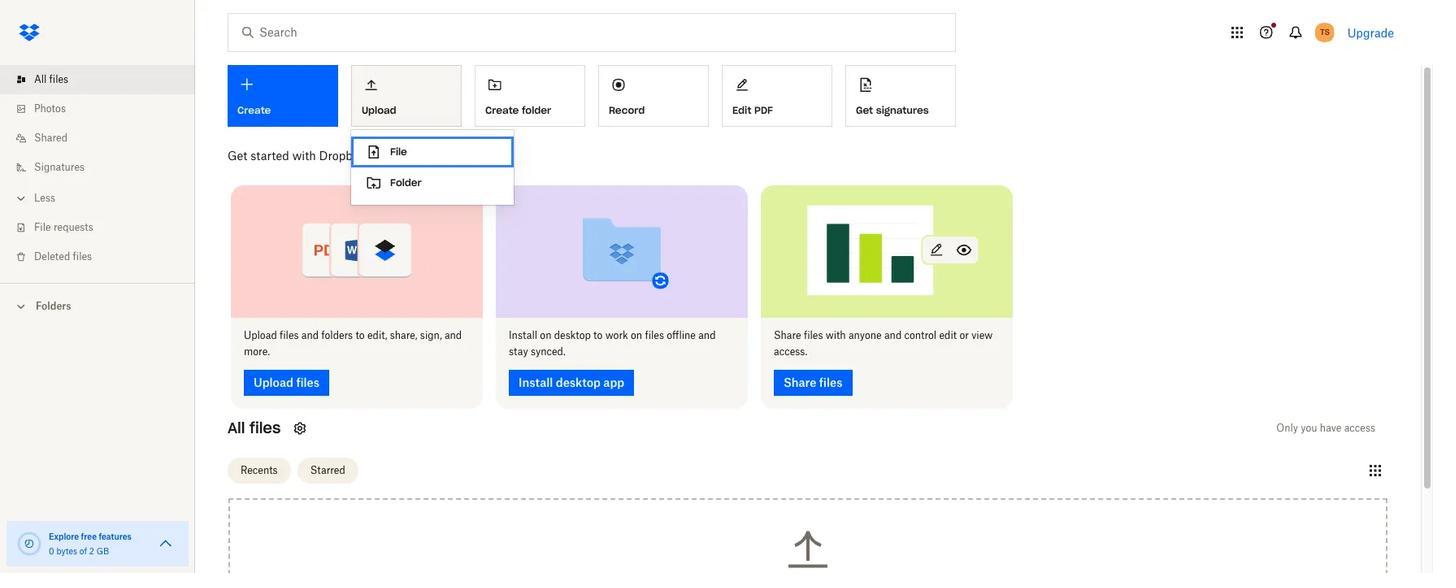 Task type: vqa. For each thing, say whether or not it's contained in the screenshot.
File requests link
yes



Task type: describe. For each thing, give the bounding box(es) containing it.
with for started
[[292, 149, 316, 163]]

get started with dropbox
[[228, 149, 365, 163]]

install on desktop to work on files offline and stay synced.
[[509, 329, 716, 357]]

create folder button
[[475, 65, 585, 127]]

files inside upload files and folders to edit, share, sign, and more.
[[280, 329, 299, 341]]

2 and from the left
[[445, 329, 462, 341]]

create folder
[[485, 104, 551, 116]]

only you have access
[[1277, 422, 1376, 434]]

have
[[1320, 422, 1342, 434]]

edit
[[940, 329, 957, 341]]

deleted
[[34, 250, 70, 263]]

control
[[905, 329, 937, 341]]

started
[[251, 149, 289, 163]]

upload for upload
[[362, 104, 396, 116]]

install
[[509, 329, 538, 341]]

less image
[[13, 190, 29, 207]]

or
[[960, 329, 969, 341]]

file for file
[[390, 146, 407, 158]]

explore free features 0 bytes of 2 gb
[[49, 532, 132, 556]]

synced.
[[531, 345, 566, 357]]

file for file requests
[[34, 221, 51, 233]]

only
[[1277, 422, 1299, 434]]

starred
[[310, 464, 345, 477]]

sign,
[[420, 329, 442, 341]]

get for get started with dropbox
[[228, 149, 247, 163]]

upload for upload files and folders to edit, share, sign, and more.
[[244, 329, 277, 341]]

deleted files link
[[13, 242, 195, 272]]

starred button
[[297, 458, 358, 484]]

file requests link
[[13, 213, 195, 242]]

files inside install on desktop to work on files offline and stay synced.
[[645, 329, 664, 341]]

you
[[1301, 422, 1318, 434]]

bytes
[[56, 546, 77, 556]]

features
[[99, 532, 132, 542]]

access.
[[774, 345, 808, 357]]

work
[[605, 329, 628, 341]]

files up recents
[[250, 418, 281, 437]]

share,
[[390, 329, 418, 341]]

signatures link
[[13, 153, 195, 182]]

2 on from the left
[[631, 329, 642, 341]]

1 and from the left
[[302, 329, 319, 341]]

and inside share files with anyone and control edit or view access.
[[885, 329, 902, 341]]

deleted files
[[34, 250, 92, 263]]

free
[[81, 532, 97, 542]]

all files link
[[13, 65, 195, 94]]

of
[[80, 546, 87, 556]]

signatures
[[876, 104, 929, 116]]

photos link
[[13, 94, 195, 124]]

file requests
[[34, 221, 93, 233]]

dropbox image
[[13, 16, 46, 49]]

shared link
[[13, 124, 195, 153]]

anyone
[[849, 329, 882, 341]]

edit pdf
[[733, 104, 773, 116]]

desktop
[[554, 329, 591, 341]]



Task type: locate. For each thing, give the bounding box(es) containing it.
4 and from the left
[[885, 329, 902, 341]]

file up folder
[[390, 146, 407, 158]]

file menu item
[[351, 137, 514, 168]]

file
[[390, 146, 407, 158], [34, 221, 51, 233]]

get left "started"
[[228, 149, 247, 163]]

folder
[[522, 104, 551, 116]]

to
[[356, 329, 365, 341], [594, 329, 603, 341]]

share files with anyone and control edit or view access.
[[774, 329, 993, 357]]

0 horizontal spatial upload
[[244, 329, 277, 341]]

1 horizontal spatial get
[[856, 104, 873, 116]]

record
[[609, 104, 645, 116]]

get inside button
[[856, 104, 873, 116]]

with for files
[[826, 329, 846, 341]]

0 vertical spatial file
[[390, 146, 407, 158]]

files left offline
[[645, 329, 664, 341]]

1 vertical spatial all files
[[228, 418, 281, 437]]

upload up dropbox
[[362, 104, 396, 116]]

get signatures button
[[846, 65, 956, 127]]

dropbox
[[319, 149, 365, 163]]

to left work on the left bottom of the page
[[594, 329, 603, 341]]

folders
[[36, 300, 71, 312]]

1 vertical spatial file
[[34, 221, 51, 233]]

with
[[292, 149, 316, 163], [826, 329, 846, 341]]

upload
[[362, 104, 396, 116], [244, 329, 277, 341]]

files inside list item
[[49, 73, 68, 85]]

all up photos
[[34, 73, 47, 85]]

recents
[[241, 464, 278, 477]]

get
[[856, 104, 873, 116], [228, 149, 247, 163]]

get left signatures
[[856, 104, 873, 116]]

file down less
[[34, 221, 51, 233]]

on up 'synced.'
[[540, 329, 552, 341]]

quota usage element
[[16, 531, 42, 557]]

file inside list
[[34, 221, 51, 233]]

1 horizontal spatial on
[[631, 329, 642, 341]]

and left the control
[[885, 329, 902, 341]]

offline
[[667, 329, 696, 341]]

and inside install on desktop to work on files offline and stay synced.
[[699, 329, 716, 341]]

on
[[540, 329, 552, 341], [631, 329, 642, 341]]

1 to from the left
[[356, 329, 365, 341]]

1 horizontal spatial file
[[390, 146, 407, 158]]

get signatures
[[856, 104, 929, 116]]

0 horizontal spatial get
[[228, 149, 247, 163]]

get for get signatures
[[856, 104, 873, 116]]

upload files and folders to edit, share, sign, and more.
[[244, 329, 462, 357]]

and right the sign,
[[445, 329, 462, 341]]

all files inside all files link
[[34, 73, 68, 85]]

files
[[49, 73, 68, 85], [73, 250, 92, 263], [280, 329, 299, 341], [645, 329, 664, 341], [804, 329, 823, 341], [250, 418, 281, 437]]

record button
[[598, 65, 709, 127]]

with left anyone
[[826, 329, 846, 341]]

all inside list item
[[34, 73, 47, 85]]

share
[[774, 329, 801, 341]]

create
[[485, 104, 519, 116]]

signatures
[[34, 161, 85, 173]]

upload up more.
[[244, 329, 277, 341]]

access
[[1345, 422, 1376, 434]]

on right work on the left bottom of the page
[[631, 329, 642, 341]]

edit
[[733, 104, 752, 116]]

2
[[89, 546, 94, 556]]

1 horizontal spatial with
[[826, 329, 846, 341]]

files right share
[[804, 329, 823, 341]]

gb
[[96, 546, 109, 556]]

0
[[49, 546, 54, 556]]

all files list item
[[0, 65, 195, 94]]

0 horizontal spatial with
[[292, 149, 316, 163]]

stay
[[509, 345, 528, 357]]

2 to from the left
[[594, 329, 603, 341]]

0 vertical spatial all
[[34, 73, 47, 85]]

requests
[[54, 221, 93, 233]]

upgrade
[[1348, 26, 1394, 39]]

files inside share files with anyone and control edit or view access.
[[804, 329, 823, 341]]

1 vertical spatial get
[[228, 149, 247, 163]]

with right "started"
[[292, 149, 316, 163]]

shared
[[34, 132, 68, 144]]

0 vertical spatial with
[[292, 149, 316, 163]]

folders
[[321, 329, 353, 341]]

to left the edit,
[[356, 329, 365, 341]]

0 horizontal spatial all
[[34, 73, 47, 85]]

and
[[302, 329, 319, 341], [445, 329, 462, 341], [699, 329, 716, 341], [885, 329, 902, 341]]

0 horizontal spatial file
[[34, 221, 51, 233]]

photos
[[34, 102, 66, 115]]

edit pdf button
[[722, 65, 833, 127]]

1 horizontal spatial upload
[[362, 104, 396, 116]]

1 horizontal spatial all
[[228, 418, 245, 437]]

0 horizontal spatial all files
[[34, 73, 68, 85]]

all
[[34, 73, 47, 85], [228, 418, 245, 437]]

0 horizontal spatial on
[[540, 329, 552, 341]]

files up photos
[[49, 73, 68, 85]]

less
[[34, 192, 55, 204]]

to inside install on desktop to work on files offline and stay synced.
[[594, 329, 603, 341]]

all files
[[34, 73, 68, 85], [228, 418, 281, 437]]

1 vertical spatial with
[[826, 329, 846, 341]]

more.
[[244, 345, 270, 357]]

0 horizontal spatial to
[[356, 329, 365, 341]]

pdf
[[755, 104, 773, 116]]

folder menu item
[[351, 168, 514, 198]]

3 and from the left
[[699, 329, 716, 341]]

upload inside popup button
[[362, 104, 396, 116]]

0 vertical spatial upload
[[362, 104, 396, 116]]

1 vertical spatial all
[[228, 418, 245, 437]]

0 vertical spatial all files
[[34, 73, 68, 85]]

1 on from the left
[[540, 329, 552, 341]]

to inside upload files and folders to edit, share, sign, and more.
[[356, 329, 365, 341]]

all up recents
[[228, 418, 245, 437]]

recents button
[[228, 458, 291, 484]]

list containing all files
[[0, 55, 195, 283]]

upload button
[[351, 65, 462, 127]]

1 horizontal spatial to
[[594, 329, 603, 341]]

explore
[[49, 532, 79, 542]]

1 vertical spatial upload
[[244, 329, 277, 341]]

files left folders
[[280, 329, 299, 341]]

files right deleted
[[73, 250, 92, 263]]

upload inside upload files and folders to edit, share, sign, and more.
[[244, 329, 277, 341]]

upgrade link
[[1348, 26, 1394, 39]]

all files up recents
[[228, 418, 281, 437]]

folder
[[390, 176, 422, 189]]

0 vertical spatial get
[[856, 104, 873, 116]]

file inside "menu item"
[[390, 146, 407, 158]]

and right offline
[[699, 329, 716, 341]]

1 horizontal spatial all files
[[228, 418, 281, 437]]

view
[[972, 329, 993, 341]]

all files up photos
[[34, 73, 68, 85]]

list
[[0, 55, 195, 283]]

folders button
[[0, 294, 195, 318]]

and left folders
[[302, 329, 319, 341]]

with inside share files with anyone and control edit or view access.
[[826, 329, 846, 341]]

edit,
[[367, 329, 387, 341]]



